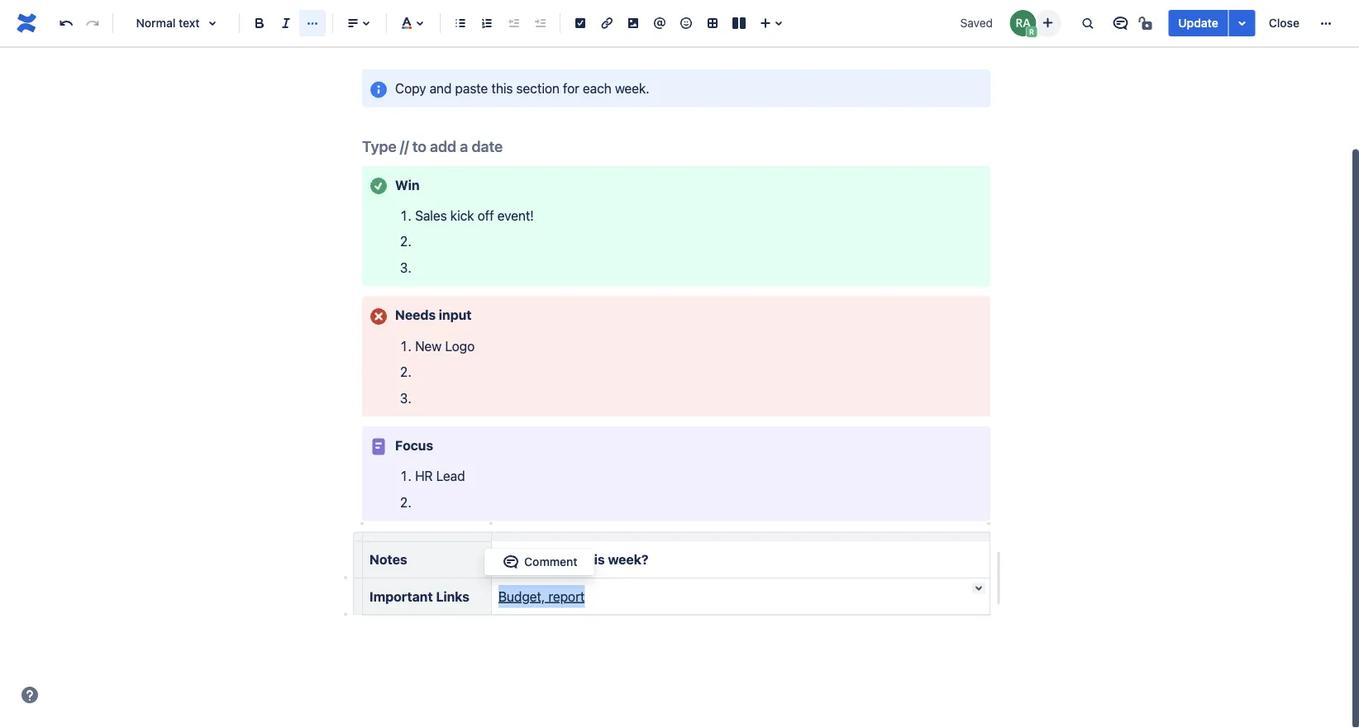 Task type: vqa. For each thing, say whether or not it's contained in the screenshot.
Notes
yes



Task type: describe. For each thing, give the bounding box(es) containing it.
layouts image
[[729, 13, 749, 33]]

numbered list ⌘⇧7 image
[[477, 13, 497, 33]]

for
[[563, 81, 579, 96]]

hr lead
[[415, 469, 465, 485]]

input for needs
[[439, 308, 472, 323]]

more formatting image
[[303, 13, 322, 33]]

help image
[[20, 685, 40, 705]]

notes
[[370, 552, 407, 568]]

emoji image
[[676, 13, 696, 33]]

comment
[[524, 556, 578, 569]]

update button
[[1168, 10, 1228, 36]]

normal
[[136, 16, 176, 30]]

logo
[[445, 339, 475, 354]]

panel success image
[[369, 177, 389, 196]]

mention image
[[650, 13, 670, 33]]

panel note image
[[369, 437, 389, 457]]

needs input
[[395, 308, 472, 323]]

comment button
[[491, 553, 588, 572]]

on
[[562, 552, 578, 568]]

win
[[395, 177, 420, 193]]

this for paste
[[491, 81, 513, 96]]

action item image
[[570, 13, 590, 33]]

copy and paste this section for each week.
[[395, 81, 650, 96]]

close
[[1269, 16, 1300, 30]]

and
[[430, 81, 452, 96]]

new logo
[[415, 339, 475, 354]]

needs
[[395, 308, 436, 323]]

event!
[[497, 208, 534, 224]]

saved
[[960, 16, 993, 30]]

each
[[583, 81, 612, 96]]

this for on
[[581, 552, 605, 568]]

align left image
[[343, 13, 363, 33]]

indent tab image
[[530, 13, 550, 33]]

hr
[[415, 469, 433, 485]]

bullet list ⌘⇧8 image
[[451, 13, 470, 33]]

confluence image
[[13, 10, 40, 36]]

sales kick off event!
[[415, 208, 534, 224]]

lead
[[436, 469, 465, 485]]

comment image
[[501, 553, 521, 572]]

section
[[516, 81, 560, 96]]

week.
[[615, 81, 650, 96]]

outdent ⇧tab image
[[504, 13, 523, 33]]

confluence image
[[13, 10, 40, 36]]

update
[[1178, 16, 1218, 30]]

normal text button
[[120, 5, 232, 41]]



Task type: locate. For each thing, give the bounding box(es) containing it.
week?
[[608, 552, 648, 568]]

redo ⌘⇧z image
[[83, 13, 103, 33]]

find and replace image
[[1078, 13, 1097, 33]]

new
[[415, 339, 442, 354]]

input up logo
[[439, 308, 472, 323]]

report
[[548, 589, 585, 605]]

copy
[[395, 81, 426, 96]]

paste
[[455, 81, 488, 96]]

0 vertical spatial input
[[439, 308, 472, 323]]

any
[[498, 552, 523, 568]]

input
[[439, 308, 472, 323], [526, 552, 559, 568]]

undo ⌘z image
[[56, 13, 76, 33]]

no restrictions image
[[1137, 13, 1157, 33]]

focus
[[395, 438, 433, 454]]

this right on at the left of page
[[581, 552, 605, 568]]

this right paste
[[491, 81, 513, 96]]

sales
[[415, 208, 447, 224]]

0 vertical spatial this
[[491, 81, 513, 96]]

input left on at the left of page
[[526, 552, 559, 568]]

kick
[[450, 208, 474, 224]]

1 vertical spatial this
[[581, 552, 605, 568]]

0 horizontal spatial this
[[491, 81, 513, 96]]

panel info image
[[369, 80, 389, 100]]

budget,
[[498, 589, 545, 605]]

add image, video, or file image
[[623, 13, 643, 33]]

more image
[[1316, 13, 1336, 33]]

1 vertical spatial input
[[526, 552, 559, 568]]

italic ⌘i image
[[276, 13, 296, 33]]

links
[[436, 589, 469, 605]]

ruby anderson image
[[1010, 10, 1036, 36]]

invite to edit image
[[1038, 13, 1058, 33]]

1 horizontal spatial this
[[581, 552, 605, 568]]

this
[[491, 81, 513, 96], [581, 552, 605, 568]]

adjust update settings image
[[1232, 13, 1252, 33]]

Main content area, start typing to enter text. text field
[[352, 70, 1002, 639]]

panel error image
[[369, 307, 389, 327]]

budget, report
[[498, 589, 585, 605]]

important links
[[370, 589, 469, 605]]

comment icon image
[[1111, 13, 1130, 33]]

close button
[[1259, 10, 1310, 36]]

off
[[478, 208, 494, 224]]

link image
[[597, 13, 617, 33]]

1 horizontal spatial input
[[526, 552, 559, 568]]

important
[[370, 589, 433, 605]]

bold ⌘b image
[[250, 13, 270, 33]]

normal text
[[136, 16, 200, 30]]

0 horizontal spatial input
[[439, 308, 472, 323]]

text
[[179, 16, 200, 30]]

any input on this week?
[[498, 552, 648, 568]]

input for any
[[526, 552, 559, 568]]

table image
[[703, 13, 723, 33]]



